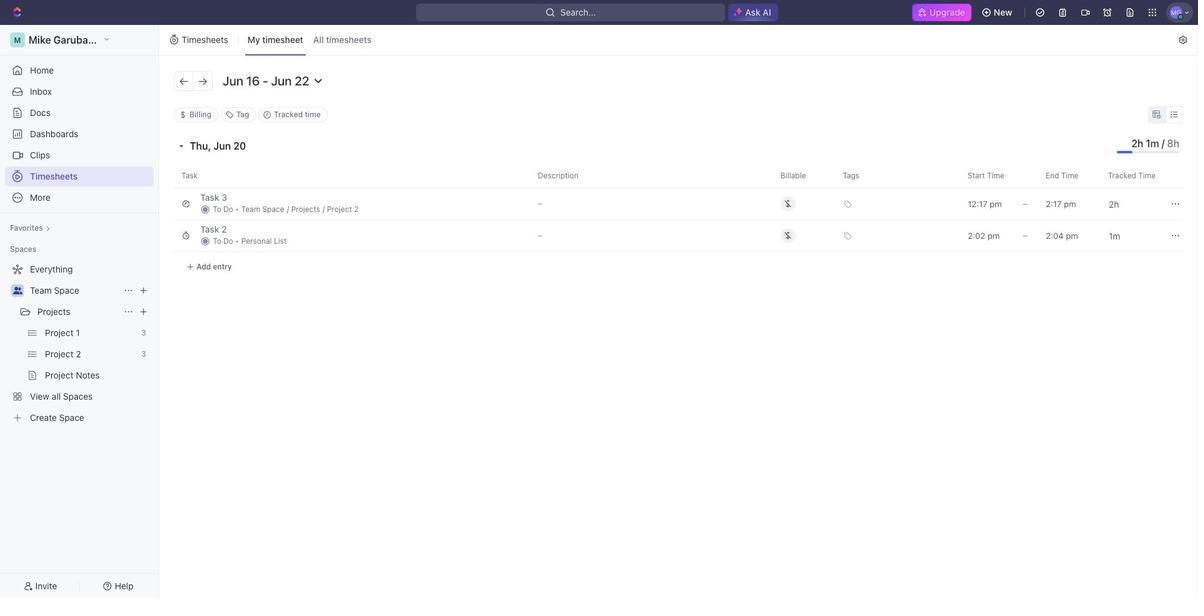 Task type: vqa. For each thing, say whether or not it's contained in the screenshot.
top laptop code icon
no



Task type: describe. For each thing, give the bounding box(es) containing it.
tree inside sidebar 'navigation'
[[5, 260, 154, 428]]

mike garuba's workspace, , element
[[10, 32, 25, 47]]

2 — text field from the top
[[1101, 221, 1163, 251]]



Task type: locate. For each thing, give the bounding box(es) containing it.
1 — text field from the top
[[1101, 189, 1163, 219]]

None text field
[[961, 189, 1023, 219], [1039, 189, 1101, 219], [961, 221, 1023, 251], [1039, 221, 1101, 251], [961, 189, 1023, 219], [1039, 189, 1101, 219], [961, 221, 1023, 251], [1039, 221, 1101, 251]]

1 vertical spatial — text field
[[1101, 221, 1163, 251]]

sidebar navigation
[[0, 25, 162, 599]]

tree
[[5, 260, 154, 428]]

— text field
[[1101, 189, 1163, 219], [1101, 221, 1163, 251]]

user group image
[[13, 287, 22, 295]]

0 vertical spatial — text field
[[1101, 189, 1163, 219]]

tab list
[[245, 25, 374, 56]]



